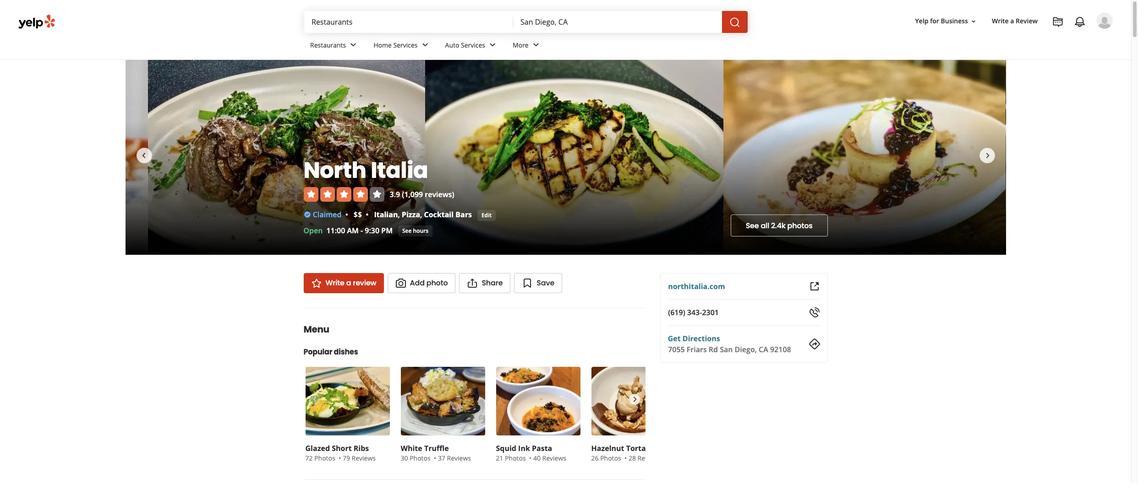 Task type: locate. For each thing, give the bounding box(es) containing it.
(619)
[[668, 308, 685, 318]]

services right auto
[[461, 41, 485, 49]]

1 photos from the left
[[314, 455, 335, 463]]

24 chevron down v2 image left auto
[[420, 40, 431, 51]]

services
[[393, 41, 418, 49], [461, 41, 485, 49]]

write inside write a review link
[[326, 278, 344, 289]]

24 camera v2 image
[[395, 278, 406, 289]]

edit
[[482, 211, 492, 219]]

24 save outline v2 image
[[522, 278, 533, 289]]

0 vertical spatial write
[[992, 17, 1009, 25]]

0 horizontal spatial a
[[346, 278, 351, 289]]

2 photos from the left
[[410, 455, 431, 463]]

cocktail
[[424, 210, 454, 220]]

restaurants link
[[303, 33, 366, 60]]

None field
[[312, 17, 506, 27], [521, 17, 715, 27]]

open 11:00 am - 9:30 pm
[[304, 226, 393, 236]]

photos down hazelnut on the bottom of the page
[[600, 455, 621, 463]]

location & hours element
[[304, 480, 646, 484]]

3 reviews from the left
[[542, 455, 566, 463]]

open
[[304, 226, 323, 236]]

notifications image
[[1075, 16, 1086, 27]]

-
[[361, 226, 363, 236]]

(1,099 reviews) link
[[402, 190, 454, 200]]

see left the hours
[[402, 227, 412, 235]]

1 24 chevron down v2 image from the left
[[420, 40, 431, 51]]

previous image
[[309, 395, 319, 406]]

photos
[[787, 221, 813, 231]]

photo of north italia - san diego, ca, us. italian butter cake image
[[723, 60, 1006, 255]]

pizza
[[402, 210, 420, 220]]

see all 2.4k photos
[[746, 221, 813, 231]]

services for auto services
[[461, 41, 485, 49]]

1 horizontal spatial 24 chevron down v2 image
[[487, 40, 498, 51]]

photos down glazed
[[314, 455, 335, 463]]

truffle
[[424, 444, 449, 454]]

write right 24 star v2 image
[[326, 278, 344, 289]]

claimed
[[313, 210, 342, 220]]

30
[[401, 455, 408, 463]]

24 chevron down v2 image inside more "link"
[[531, 40, 542, 51]]

white truffle image
[[401, 368, 485, 436]]

reviews down ribs
[[352, 455, 376, 463]]

more link
[[505, 33, 549, 60]]

1 reviews from the left
[[352, 455, 376, 463]]

0 horizontal spatial ,
[[398, 210, 400, 220]]

72
[[305, 455, 313, 463]]

services right home at top left
[[393, 41, 418, 49]]

for
[[930, 17, 939, 25]]

reviews
[[352, 455, 376, 463], [447, 455, 471, 463], [542, 455, 566, 463], [638, 455, 662, 463]]

share button
[[459, 274, 511, 294]]

0 horizontal spatial see
[[402, 227, 412, 235]]

1 services from the left
[[393, 41, 418, 49]]

37
[[438, 455, 445, 463]]

squid ink pasta image
[[496, 368, 580, 436]]

reviews down pasta at the left bottom of the page
[[542, 455, 566, 463]]

write left review
[[992, 17, 1009, 25]]

home services
[[374, 41, 418, 49]]

1 horizontal spatial ,
[[420, 210, 422, 220]]

4 photos from the left
[[600, 455, 621, 463]]

24 share v2 image
[[467, 278, 478, 289]]

tyler b. image
[[1097, 12, 1113, 29]]

24 chevron down v2 image right auto services
[[487, 40, 498, 51]]

0 horizontal spatial services
[[393, 41, 418, 49]]

24 phone v2 image
[[809, 307, 820, 318]]

glazed short ribs 72 photos
[[305, 444, 369, 463]]

3 photos from the left
[[505, 455, 526, 463]]

white
[[401, 444, 422, 454]]

auto services
[[445, 41, 485, 49]]

squid ink pasta 21 photos
[[496, 444, 552, 463]]

pasta
[[532, 444, 552, 454]]

1 horizontal spatial services
[[461, 41, 485, 49]]

photo of north italia - san diego, ca, us. beef tenderloin w/ roman gnocchi image
[[148, 60, 425, 255]]

24 chevron down v2 image inside auto services link
[[487, 40, 498, 51]]

, left pizza
[[398, 210, 400, 220]]

write for write a review
[[326, 278, 344, 289]]

previous image
[[138, 150, 149, 161]]

photos down the white
[[410, 455, 431, 463]]

write a review
[[326, 278, 376, 289]]

2 24 chevron down v2 image from the left
[[487, 40, 498, 51]]

reviews right 37
[[447, 455, 471, 463]]

add photo link
[[387, 274, 456, 294]]

cocktail bars link
[[424, 210, 472, 220]]

see left all
[[746, 221, 759, 231]]

79 reviews
[[343, 455, 376, 463]]

$$
[[354, 210, 362, 220]]

projects image
[[1053, 16, 1064, 27]]

see hours
[[402, 227, 428, 235]]

16 chevron down v2 image
[[970, 18, 977, 25]]

northitalia.com link
[[668, 282, 725, 292]]

0 horizontal spatial none field
[[312, 17, 506, 27]]

2 horizontal spatial 24 chevron down v2 image
[[531, 40, 542, 51]]

24 chevron down v2 image
[[420, 40, 431, 51], [487, 40, 498, 51], [531, 40, 542, 51]]

photos
[[314, 455, 335, 463], [410, 455, 431, 463], [505, 455, 526, 463], [600, 455, 621, 463]]

(1,099
[[402, 190, 423, 200]]

, up the hours
[[420, 210, 422, 220]]

next image
[[982, 150, 993, 161]]

1 horizontal spatial see
[[746, 221, 759, 231]]

san
[[720, 345, 733, 355]]

24 star v2 image
[[311, 278, 322, 289]]

see
[[746, 221, 759, 231], [402, 227, 412, 235]]

79
[[343, 455, 350, 463]]

28 reviews
[[629, 455, 662, 463]]

photos inside squid ink pasta 21 photos
[[505, 455, 526, 463]]

2 services from the left
[[461, 41, 485, 49]]

home services link
[[366, 33, 438, 60]]

1 none field from the left
[[312, 17, 506, 27]]

northitalia.com
[[668, 282, 725, 292]]

glazed
[[305, 444, 330, 454]]

popular dishes
[[304, 347, 358, 358]]

None search field
[[304, 11, 750, 33]]

am
[[347, 226, 359, 236]]

4 reviews from the left
[[638, 455, 662, 463]]

write inside write a review link
[[992, 17, 1009, 25]]

reviews for squid ink pasta
[[542, 455, 566, 463]]

write
[[992, 17, 1009, 25], [326, 278, 344, 289]]

Find text field
[[312, 17, 506, 27]]

24 chevron down v2 image inside the home services link
[[420, 40, 431, 51]]

0 vertical spatial a
[[1011, 17, 1014, 25]]

search image
[[730, 17, 741, 28]]

directions
[[683, 334, 720, 344]]

24 chevron down v2 image right the more
[[531, 40, 542, 51]]

2 reviews from the left
[[447, 455, 471, 463]]

0 horizontal spatial write
[[326, 278, 344, 289]]

more
[[513, 41, 529, 49]]

menu element
[[289, 308, 677, 466]]

diego,
[[735, 345, 757, 355]]

ca
[[759, 345, 768, 355]]

7055
[[668, 345, 685, 355]]

photo
[[427, 278, 448, 289]]

1 vertical spatial a
[[346, 278, 351, 289]]

a
[[1011, 17, 1014, 25], [346, 278, 351, 289]]

24 chevron down v2 image
[[348, 40, 359, 51]]

1 horizontal spatial write
[[992, 17, 1009, 25]]

3 24 chevron down v2 image from the left
[[531, 40, 542, 51]]

reviews down torta
[[638, 455, 662, 463]]

get directions link
[[668, 334, 720, 344]]

photos down ink in the left bottom of the page
[[505, 455, 526, 463]]

0 horizontal spatial 24 chevron down v2 image
[[420, 40, 431, 51]]

review
[[353, 278, 376, 289]]

reviews for glazed short ribs
[[352, 455, 376, 463]]

16 claim filled v2 image
[[304, 211, 311, 218]]

2 , from the left
[[420, 210, 422, 220]]

1 horizontal spatial none field
[[521, 17, 715, 27]]

photo of north italia - san diego, ca, us. the breakfast sandwich (weekend brunch) image
[[0, 60, 148, 255]]

hours
[[413, 227, 428, 235]]

1 horizontal spatial a
[[1011, 17, 1014, 25]]

rd
[[709, 345, 718, 355]]

1 vertical spatial write
[[326, 278, 344, 289]]

2 none field from the left
[[521, 17, 715, 27]]



Task type: describe. For each thing, give the bounding box(es) containing it.
edit button
[[477, 210, 496, 221]]

37 reviews
[[438, 455, 471, 463]]

business categories element
[[303, 33, 1113, 60]]

photos inside hazelnut torta 26 photos
[[600, 455, 621, 463]]

photos inside "glazed short ribs 72 photos"
[[314, 455, 335, 463]]

italian , pizza , cocktail bars
[[374, 210, 472, 220]]

21
[[496, 455, 503, 463]]

a for review
[[1011, 17, 1014, 25]]

see for see all 2.4k photos
[[746, 221, 759, 231]]

squid
[[496, 444, 516, 454]]

glazed short ribs image
[[305, 368, 390, 436]]

24 external link v2 image
[[809, 281, 820, 292]]

menu
[[304, 324, 329, 336]]

business
[[941, 17, 968, 25]]

reviews)
[[425, 190, 454, 200]]

add photo
[[410, 278, 448, 289]]

torta
[[626, 444, 646, 454]]

24 chevron down v2 image for auto services
[[487, 40, 498, 51]]

Near text field
[[521, 17, 715, 27]]

3.9
[[390, 190, 400, 200]]

write a review
[[992, 17, 1038, 25]]

white truffle 30 photos
[[401, 444, 449, 463]]

none field the "find"
[[312, 17, 506, 27]]

pm
[[381, 226, 393, 236]]

3.9 star rating image
[[304, 187, 384, 202]]

dishes
[[334, 347, 358, 358]]

write for write a review
[[992, 17, 1009, 25]]

italian link
[[374, 210, 398, 220]]

italian
[[374, 210, 398, 220]]

24 directions v2 image
[[809, 339, 820, 350]]

photo of north italia - san diego, ca, us. italian clover cocktail image
[[1006, 60, 1138, 255]]

review
[[1016, 17, 1038, 25]]

40 reviews
[[533, 455, 566, 463]]

pizza link
[[402, 210, 420, 220]]

see for see hours
[[402, 227, 412, 235]]

photos inside white truffle 30 photos
[[410, 455, 431, 463]]

92108
[[770, 345, 791, 355]]

26
[[591, 455, 599, 463]]

28
[[629, 455, 636, 463]]

24 chevron down v2 image for home services
[[420, 40, 431, 51]]

get
[[668, 334, 681, 344]]

9:30
[[365, 226, 379, 236]]

popular
[[304, 347, 332, 358]]

yelp for business
[[915, 17, 968, 25]]

343-
[[687, 308, 702, 318]]

ribs
[[354, 444, 369, 454]]

hazelnut torta image
[[591, 368, 676, 436]]

get directions 7055 friars rd san diego, ca 92108
[[668, 334, 791, 355]]

auto
[[445, 41, 459, 49]]

hazelnut torta 26 photos
[[591, 444, 646, 463]]

(619) 343-2301
[[668, 308, 719, 318]]

see all 2.4k photos link
[[731, 215, 828, 237]]

add
[[410, 278, 425, 289]]

reviews for hazelnut torta
[[638, 455, 662, 463]]

share
[[482, 278, 503, 289]]

north italia
[[304, 155, 428, 186]]

yelp for business button
[[912, 13, 981, 30]]

user actions element
[[908, 11, 1126, 68]]

services for home services
[[393, 41, 418, 49]]

2.4k
[[771, 221, 786, 231]]

1 , from the left
[[398, 210, 400, 220]]

3.9 (1,099 reviews)
[[390, 190, 454, 200]]

italia
[[371, 155, 428, 186]]

none field near
[[521, 17, 715, 27]]

auto services link
[[438, 33, 505, 60]]

north
[[304, 155, 366, 186]]

home
[[374, 41, 392, 49]]

restaurants
[[310, 41, 346, 49]]

next image
[[630, 395, 640, 406]]

a for review
[[346, 278, 351, 289]]

2301
[[702, 308, 719, 318]]

photo of north italia - san diego, ca, us. grilled wild striped bass image
[[425, 60, 723, 255]]

yelp
[[915, 17, 929, 25]]

save button
[[514, 274, 562, 294]]

bars
[[456, 210, 472, 220]]

short
[[332, 444, 352, 454]]

write a review link
[[988, 13, 1042, 30]]

all
[[761, 221, 769, 231]]

reviews for white truffle
[[447, 455, 471, 463]]

40
[[533, 455, 541, 463]]

24 chevron down v2 image for more
[[531, 40, 542, 51]]

save
[[537, 278, 555, 289]]



Task type: vqa. For each thing, say whether or not it's contained in the screenshot.
first Next icon from the top
no



